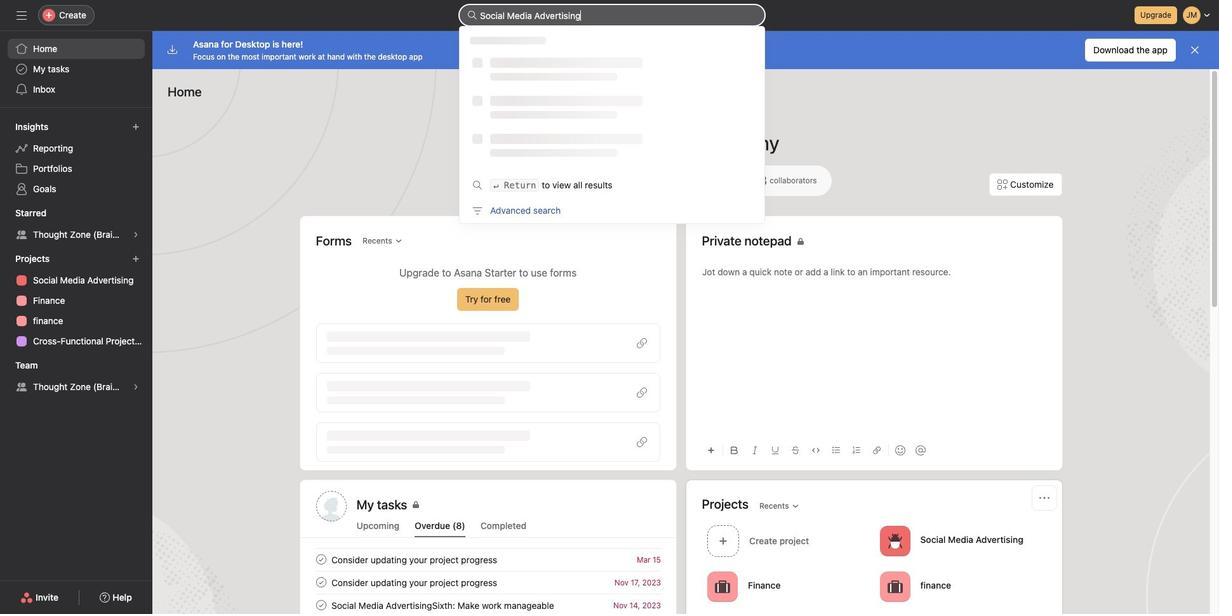 Task type: describe. For each thing, give the bounding box(es) containing it.
hide sidebar image
[[17, 10, 27, 20]]

Mark complete checkbox
[[313, 598, 329, 613]]

new insights image
[[132, 123, 140, 131]]

insert an object image
[[707, 447, 715, 455]]

prominent image
[[467, 10, 477, 20]]

dismiss image
[[1190, 45, 1200, 55]]

Search tasks, projects, and more text field
[[460, 5, 764, 25]]

projects element
[[0, 248, 152, 354]]

1 mark complete image from the top
[[313, 575, 329, 590]]

briefcase image
[[715, 579, 730, 595]]

add profile photo image
[[316, 491, 346, 522]]



Task type: vqa. For each thing, say whether or not it's contained in the screenshot.
topmost Mark complete icon
yes



Task type: locate. For each thing, give the bounding box(es) containing it.
see details, thought zone (brainstorm space) image
[[132, 383, 140, 391]]

link image
[[873, 447, 880, 455]]

mark complete image up mark complete checkbox
[[313, 575, 329, 590]]

1 vertical spatial mark complete image
[[313, 598, 329, 613]]

numbered list image
[[852, 447, 860, 455]]

2 mark complete image from the top
[[313, 598, 329, 613]]

mark complete image down mark complete image
[[313, 598, 329, 613]]

insights element
[[0, 116, 152, 202]]

toolbar
[[702, 436, 1046, 465]]

teams element
[[0, 354, 152, 400]]

0 vertical spatial mark complete image
[[313, 575, 329, 590]]

new project or portfolio image
[[132, 255, 140, 263]]

underline image
[[771, 447, 779, 455]]

at mention image
[[915, 446, 925, 456]]

list item
[[702, 522, 874, 561], [301, 549, 676, 571], [301, 571, 676, 594], [301, 594, 676, 615]]

starred element
[[0, 202, 152, 248]]

bug image
[[887, 534, 902, 549]]

italics image
[[751, 447, 758, 455]]

mark complete image
[[313, 575, 329, 590], [313, 598, 329, 613]]

1 vertical spatial mark complete checkbox
[[313, 575, 329, 590]]

global element
[[0, 31, 152, 107]]

0 vertical spatial mark complete checkbox
[[313, 552, 329, 568]]

None field
[[460, 5, 764, 25]]

see details, thought zone (brainstorm space) image
[[132, 231, 140, 239]]

mark complete image
[[313, 552, 329, 568]]

2 mark complete checkbox from the top
[[313, 575, 329, 590]]

1 mark complete checkbox from the top
[[313, 552, 329, 568]]

bold image
[[730, 447, 738, 455]]

briefcase image
[[887, 579, 902, 595]]

strikethrough image
[[791, 447, 799, 455]]

code image
[[812, 447, 819, 455]]

bulleted list image
[[832, 447, 840, 455]]

Mark complete checkbox
[[313, 552, 329, 568], [313, 575, 329, 590]]



